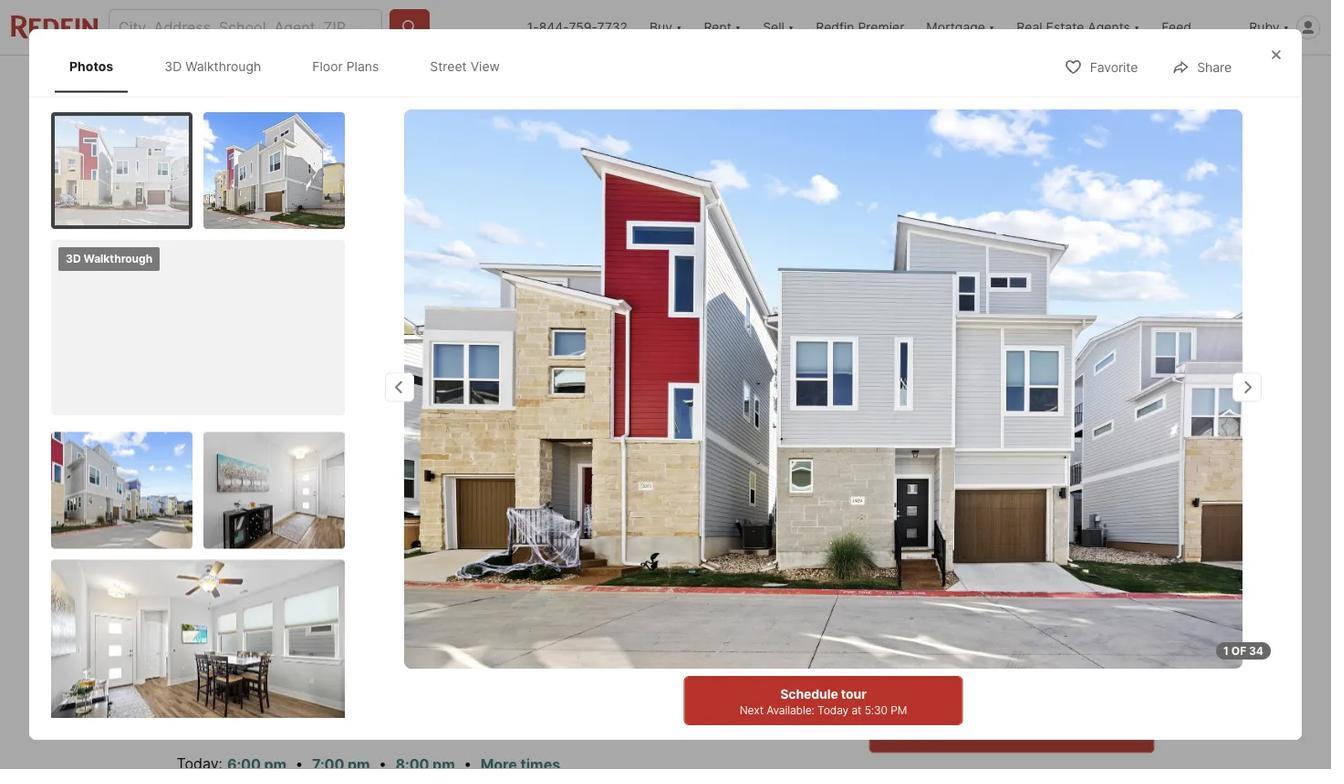 Task type: describe. For each thing, give the bounding box(es) containing it.
floor inside tab
[[312, 58, 343, 74]]

sq
[[593, 619, 612, 637]]

tour for tour via video chat
[[1040, 665, 1063, 678]]

wednesday 25 oct
[[888, 555, 956, 618]]

1 horizontal spatial share
[[1198, 60, 1232, 75]]

submit search image
[[401, 18, 419, 37]]

next image
[[1133, 572, 1163, 601]]

this home is popular it's been viewed 583 times.
[[230, 693, 423, 737]]

844-
[[539, 20, 569, 35]]

tour for tour in person
[[908, 665, 932, 678]]

1 vertical spatial 3d walkthrough
[[66, 252, 153, 265]]

favorite button
[[1050, 48, 1154, 85]]

listed by redfin
[[199, 127, 297, 140]]

26
[[995, 570, 1029, 602]]

1 , from the left
[[282, 549, 287, 567]]

sale
[[222, 515, 254, 531]]

tab list containing photos
[[51, 40, 533, 93]]

baths
[[506, 619, 546, 637]]

ft
[[616, 619, 630, 637]]

34
[[1250, 645, 1264, 658]]

listed
[[199, 127, 237, 140]]

3
[[428, 591, 442, 617]]

street view inside button
[[528, 451, 600, 466]]

property details tab
[[398, 59, 535, 103]]

next
[[740, 704, 764, 717]]

photos tab
[[55, 44, 128, 89]]

person
[[947, 665, 985, 678]]

feed button
[[1151, 0, 1239, 55]]

schedule tour button
[[870, 710, 1155, 754]]

1 vertical spatial walkthrough
[[83, 252, 153, 265]]

pm
[[891, 704, 908, 717]]

33
[[1062, 451, 1079, 466]]

2 tab from the left
[[680, 59, 769, 103]]

plans inside floor plans button
[[431, 451, 464, 466]]

2.5
[[506, 591, 539, 617]]

for
[[193, 515, 218, 531]]

tour via video chat
[[1040, 665, 1138, 678]]

friday
[[1084, 555, 1122, 568]]

tour for schedule tour
[[1033, 723, 1062, 740]]

is
[[308, 693, 320, 711]]

3d walkthrough inside button
[[232, 451, 332, 466]]

1-844-759-7732
[[527, 20, 628, 35]]

1 horizontal spatial home
[[995, 514, 1052, 539]]

list box containing tour in person
[[870, 648, 1155, 695]]

by
[[240, 127, 255, 140]]

oct for 26
[[1001, 604, 1024, 618]]

austin
[[291, 549, 334, 567]]

favorite
[[1091, 60, 1139, 75]]

3d walkthrough button
[[191, 440, 348, 477]]

search link
[[197, 70, 277, 92]]

view inside tab
[[471, 58, 500, 74]]

1929 teagle dr image
[[404, 110, 1243, 669]]

street view inside tab
[[430, 58, 500, 74]]

approved
[[325, 621, 384, 637]]

$4,243
[[203, 621, 246, 637]]

home inside this home is popular it's been viewed 583 times.
[[264, 693, 304, 711]]

$440,000
[[177, 591, 282, 617]]

been
[[254, 719, 288, 737]]

floor plans inside tab
[[312, 58, 379, 74]]

available:
[[767, 704, 815, 717]]

1929 teagle dr , austin , tx 78741
[[177, 549, 406, 567]]

teagle
[[216, 549, 263, 567]]

overview
[[318, 73, 378, 89]]

video
[[1084, 665, 1112, 678]]

street inside street view button
[[528, 451, 566, 466]]

tab list containing search
[[177, 56, 783, 103]]

get
[[273, 621, 295, 637]]

beds
[[428, 619, 463, 637]]

redfin premier button
[[805, 0, 916, 55]]

schedule for schedule tour next available: today at 5:30 pm
[[781, 687, 839, 702]]

property
[[418, 73, 471, 89]]

5:30
[[865, 704, 888, 717]]

property details
[[418, 73, 514, 89]]

3d walkthrough inside tab
[[165, 58, 261, 74]]

in
[[935, 665, 944, 678]]

/mo
[[246, 621, 269, 637]]

viewed
[[292, 719, 342, 737]]

33 photos button
[[1021, 440, 1141, 477]]

1-
[[527, 20, 539, 35]]

$440,000 est. $4,243 /mo get pre-approved
[[177, 591, 384, 637]]

details
[[474, 73, 514, 89]]

today
[[818, 704, 849, 717]]

this
[[951, 514, 990, 539]]

wednesday
[[888, 555, 956, 568]]

schedule tour next available: today at 5:30 pm
[[740, 687, 908, 717]]

tx
[[342, 549, 361, 567]]

tour for go tour this home
[[903, 514, 946, 539]]

search
[[233, 73, 277, 89]]



Task type: locate. For each thing, give the bounding box(es) containing it.
0 horizontal spatial floor
[[312, 58, 343, 74]]

City, Address, School, Agent, ZIP search field
[[109, 9, 382, 46]]

583
[[346, 719, 373, 737]]

tour inside button
[[1033, 723, 1062, 740]]

tour left in
[[908, 665, 932, 678]]

0 horizontal spatial view
[[471, 58, 500, 74]]

tour up at
[[842, 687, 867, 702]]

2 vertical spatial 3d
[[232, 451, 250, 466]]

walkthrough
[[185, 58, 261, 74], [83, 252, 153, 265], [253, 451, 332, 466]]

schedule inside button
[[963, 723, 1029, 740]]

tour in person
[[908, 665, 985, 678]]

premier
[[859, 20, 905, 35]]

2 , from the left
[[334, 549, 338, 567]]

3d inside button
[[232, 451, 250, 466]]

, left tx at the left bottom of page
[[334, 549, 338, 567]]

0 vertical spatial 3d walkthrough
[[165, 58, 261, 74]]

1 oct from the left
[[910, 604, 934, 618]]

2 vertical spatial tour
[[1033, 723, 1062, 740]]

0 vertical spatial street view
[[430, 58, 500, 74]]

floor
[[312, 58, 343, 74], [396, 451, 428, 466]]

oct down 25
[[910, 604, 934, 618]]

list box
[[870, 648, 1155, 695]]

1 horizontal spatial view
[[569, 451, 600, 466]]

1 horizontal spatial street
[[528, 451, 566, 466]]

schedule tour
[[963, 723, 1062, 740]]

0 vertical spatial floor
[[312, 58, 343, 74]]

listed by redfin link
[[177, 107, 862, 495]]

home up thursday
[[995, 514, 1052, 539]]

oct down 26
[[1001, 604, 1024, 618]]

1 vertical spatial tour
[[842, 687, 867, 702]]

0 vertical spatial view
[[471, 58, 500, 74]]

floor plans
[[312, 58, 379, 74], [396, 451, 464, 466]]

1 vertical spatial street view
[[528, 451, 600, 466]]

1 horizontal spatial street view
[[528, 451, 600, 466]]

oct inside the wednesday 25 oct
[[910, 604, 934, 618]]

1 horizontal spatial ,
[[334, 549, 338, 567]]

this
[[230, 693, 261, 711]]

27
[[1087, 570, 1119, 602]]

3d walkthrough tab
[[150, 44, 276, 89]]

1
[[1224, 645, 1230, 658]]

0 horizontal spatial floor plans
[[312, 58, 379, 74]]

times.
[[377, 719, 419, 737]]

walkthrough inside tab
[[185, 58, 261, 74]]

1 tab from the left
[[535, 59, 680, 103]]

street inside 'street view' tab
[[430, 58, 467, 74]]

1929
[[177, 549, 212, 567]]

2 tour from the left
[[1040, 665, 1063, 678]]

3 oct from the left
[[1091, 604, 1114, 618]]

1,631
[[593, 591, 647, 617]]

tour in person option
[[870, 648, 1003, 695]]

oct for 25
[[910, 604, 934, 618]]

oct down '27'
[[1091, 604, 1114, 618]]

1 horizontal spatial schedule
[[963, 723, 1029, 740]]

0 vertical spatial 3d
[[165, 58, 182, 74]]

0 horizontal spatial tour
[[842, 687, 867, 702]]

at
[[852, 704, 862, 717]]

view inside button
[[569, 451, 600, 466]]

1929 teagle dr, austin, tx 78741 image
[[177, 107, 862, 492], [870, 107, 1155, 296], [870, 303, 1155, 492]]

go tour this home
[[870, 514, 1052, 539]]

for sale - active
[[193, 515, 312, 531]]

2 horizontal spatial 3d
[[232, 451, 250, 466]]

home up been
[[264, 693, 304, 711]]

get pre-approved link
[[273, 621, 384, 637]]

1 horizontal spatial plans
[[431, 451, 464, 466]]

it's
[[230, 719, 250, 737]]

1 vertical spatial home
[[264, 693, 304, 711]]

25
[[905, 570, 939, 602]]

1 vertical spatial view
[[569, 451, 600, 466]]

street
[[430, 58, 467, 74], [528, 451, 566, 466]]

oct
[[910, 604, 934, 618], [1001, 604, 1024, 618], [1091, 604, 1114, 618]]

image image
[[204, 112, 345, 229], [55, 115, 189, 225], [51, 240, 345, 415], [51, 432, 193, 549], [204, 432, 345, 549], [51, 560, 345, 735]]

33 photos
[[1062, 451, 1125, 466]]

0 horizontal spatial oct
[[910, 604, 934, 618]]

2.5 baths
[[506, 591, 546, 637]]

redfin
[[816, 20, 855, 35]]

0 horizontal spatial ,
[[282, 549, 287, 567]]

0 horizontal spatial share button
[[1064, 61, 1155, 98]]

0 vertical spatial plans
[[347, 58, 379, 74]]

tab list
[[51, 40, 533, 93], [177, 56, 783, 103]]

1 vertical spatial floor plans
[[396, 451, 464, 466]]

redfin
[[257, 127, 297, 140]]

thursday
[[983, 555, 1042, 568]]

dialog
[[29, 29, 1303, 741]]

active
[[267, 515, 312, 531]]

tour down tour via video chat option
[[1033, 723, 1062, 740]]

plans inside the floor plans tab
[[347, 58, 379, 74]]

78741
[[365, 549, 406, 567]]

0 vertical spatial walkthrough
[[185, 58, 261, 74]]

1 vertical spatial plans
[[431, 451, 464, 466]]

2 vertical spatial 3d walkthrough
[[232, 451, 332, 466]]

1 horizontal spatial floor
[[396, 451, 428, 466]]

2 horizontal spatial tour
[[1033, 723, 1062, 740]]

1 vertical spatial schedule
[[963, 723, 1029, 740]]

floor inside floor plans button
[[396, 451, 428, 466]]

0 vertical spatial schedule
[[781, 687, 839, 702]]

0 horizontal spatial plans
[[347, 58, 379, 74]]

0 horizontal spatial street view
[[430, 58, 500, 74]]

3 beds
[[428, 591, 463, 637]]

oct inside friday 27 oct
[[1091, 604, 1114, 618]]

1 horizontal spatial tour
[[1040, 665, 1063, 678]]

0 horizontal spatial home
[[264, 693, 304, 711]]

1,631 sq ft
[[593, 591, 647, 637]]

home
[[995, 514, 1052, 539], [264, 693, 304, 711]]

map entry image
[[720, 514, 841, 635]]

floor plans inside button
[[396, 451, 464, 466]]

0 vertical spatial home
[[995, 514, 1052, 539]]

,
[[282, 549, 287, 567], [334, 549, 338, 567]]

tour for schedule tour next available: today at 5:30 pm
[[842, 687, 867, 702]]

schedule inside schedule tour next available: today at 5:30 pm
[[781, 687, 839, 702]]

pre-
[[298, 621, 325, 637]]

redfin premier
[[816, 20, 905, 35]]

oct for 27
[[1091, 604, 1114, 618]]

0 horizontal spatial tour
[[908, 665, 932, 678]]

None button
[[880, 543, 964, 629], [971, 544, 1054, 629], [1061, 544, 1144, 629], [880, 543, 964, 629], [971, 544, 1054, 629], [1061, 544, 1144, 629]]

1 vertical spatial street
[[528, 451, 566, 466]]

1 horizontal spatial tour
[[903, 514, 946, 539]]

2 horizontal spatial oct
[[1091, 604, 1114, 618]]

0 vertical spatial floor plans
[[312, 58, 379, 74]]

oct inside thursday 26 oct
[[1001, 604, 1024, 618]]

go
[[870, 514, 898, 539]]

1 horizontal spatial oct
[[1001, 604, 1024, 618]]

, left austin
[[282, 549, 287, 567]]

street view
[[430, 58, 500, 74], [528, 451, 600, 466]]

tour left via
[[1040, 665, 1063, 678]]

-
[[257, 515, 263, 531]]

dialog containing photos
[[29, 29, 1303, 741]]

est.
[[177, 621, 199, 637]]

plans
[[347, 58, 379, 74], [431, 451, 464, 466]]

0 horizontal spatial 3d
[[66, 252, 81, 265]]

tour
[[903, 514, 946, 539], [842, 687, 867, 702], [1033, 723, 1062, 740]]

1 vertical spatial floor
[[396, 451, 428, 466]]

2 vertical spatial walkthrough
[[253, 451, 332, 466]]

view
[[471, 58, 500, 74], [569, 451, 600, 466]]

baths link
[[506, 619, 546, 637]]

photos
[[69, 58, 113, 74]]

floor plans tab
[[298, 44, 394, 89]]

schedule up available: at the bottom of page
[[781, 687, 839, 702]]

0 horizontal spatial share
[[1105, 73, 1140, 88]]

walkthrough inside button
[[253, 451, 332, 466]]

0 horizontal spatial schedule
[[781, 687, 839, 702]]

1 horizontal spatial floor plans
[[396, 451, 464, 466]]

via
[[1066, 665, 1081, 678]]

schedule down person
[[963, 723, 1029, 740]]

1 horizontal spatial share button
[[1157, 48, 1248, 85]]

759-
[[569, 20, 598, 35]]

tab
[[535, 59, 680, 103], [680, 59, 769, 103]]

popular
[[323, 693, 378, 711]]

dr
[[267, 549, 282, 567]]

share
[[1198, 60, 1232, 75], [1105, 73, 1140, 88]]

1 horizontal spatial 3d
[[165, 58, 182, 74]]

chat
[[1115, 665, 1138, 678]]

0 vertical spatial street
[[430, 58, 467, 74]]

1 vertical spatial 3d
[[66, 252, 81, 265]]

3d inside tab
[[165, 58, 182, 74]]

overview tab
[[298, 59, 398, 103]]

photos
[[1082, 451, 1125, 466]]

tour
[[908, 665, 932, 678], [1040, 665, 1063, 678]]

1 of 34
[[1224, 645, 1264, 658]]

feed
[[1162, 20, 1192, 35]]

0 vertical spatial tour
[[903, 514, 946, 539]]

active link
[[267, 515, 312, 531]]

tour via video chat option
[[1003, 648, 1155, 695]]

street view tab
[[416, 44, 515, 89]]

schedule
[[781, 687, 839, 702], [963, 723, 1029, 740]]

tour up wednesday at the right bottom of the page
[[903, 514, 946, 539]]

tour inside schedule tour next available: today at 5:30 pm
[[842, 687, 867, 702]]

7732
[[598, 20, 628, 35]]

schedule for schedule tour
[[963, 723, 1029, 740]]

floor plans button
[[355, 440, 480, 477]]

1 tour from the left
[[908, 665, 932, 678]]

of
[[1232, 645, 1247, 658]]

2 oct from the left
[[1001, 604, 1024, 618]]

0 horizontal spatial street
[[430, 58, 467, 74]]

1-844-759-7732 link
[[527, 20, 628, 35]]

friday 27 oct
[[1084, 555, 1122, 618]]

street view button
[[487, 440, 616, 477]]

thursday 26 oct
[[983, 555, 1042, 618]]



Task type: vqa. For each thing, say whether or not it's contained in the screenshot.
the Median home listing price
no



